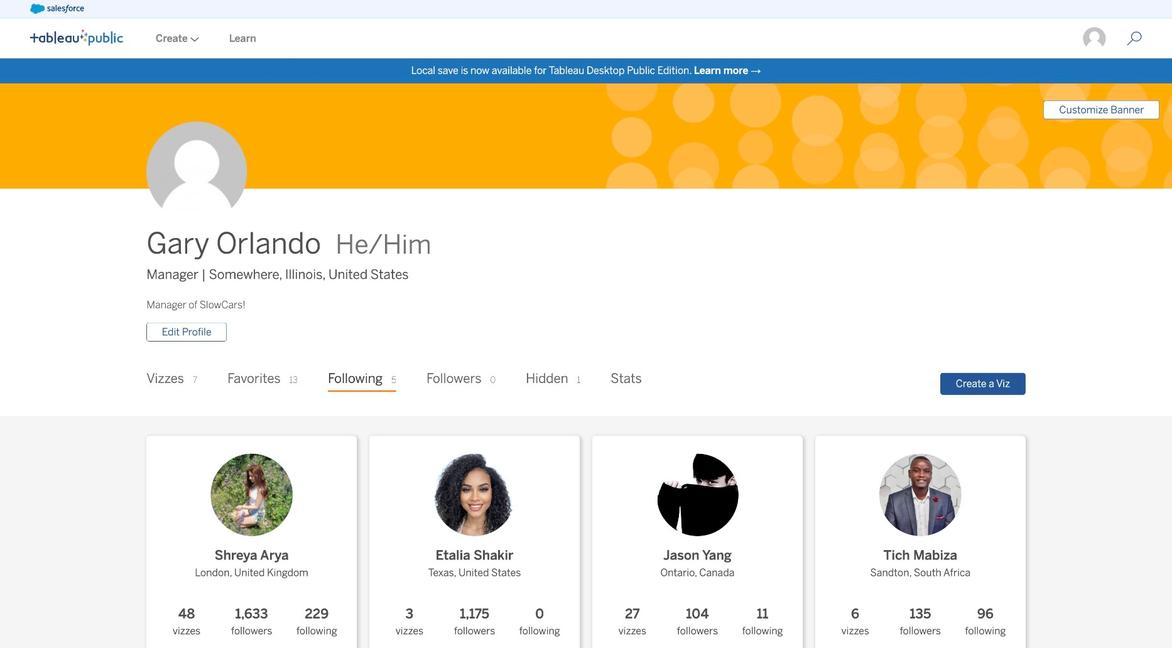 Task type: vqa. For each thing, say whether or not it's contained in the screenshot.
the Avatar image for Jason Yang
yes



Task type: describe. For each thing, give the bounding box(es) containing it.
go to search image
[[1113, 31, 1158, 46]]

avatar image for etalia shakir image
[[434, 454, 516, 536]]

avatar image for jason yang image
[[657, 454, 739, 536]]

create image
[[188, 37, 199, 42]]



Task type: locate. For each thing, give the bounding box(es) containing it.
t.turtle image
[[1083, 26, 1108, 51]]

avatar image
[[147, 122, 247, 222]]

salesforce logo image
[[30, 4, 84, 14]]

avatar image for shreya arya image
[[211, 454, 293, 536]]

avatar image for tich mabiza image
[[880, 454, 962, 536]]

logo image
[[30, 29, 123, 46]]



